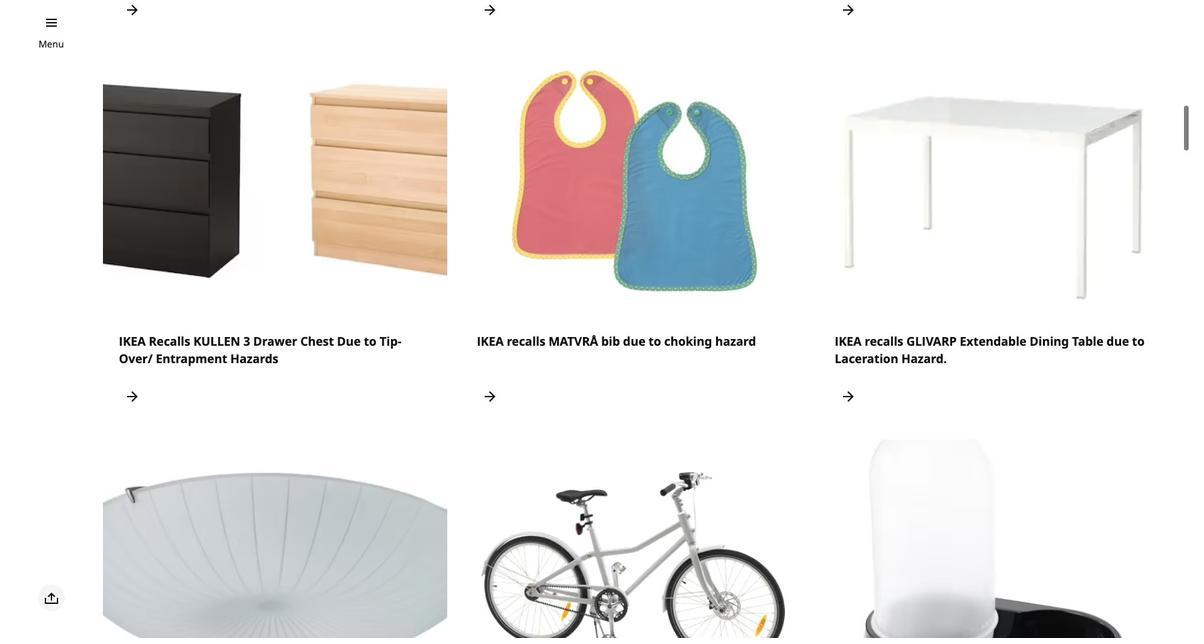 Task type: locate. For each thing, give the bounding box(es) containing it.
3
[[243, 333, 250, 349]]

1 recalls from the left
[[507, 333, 546, 349]]

2 due from the left
[[1107, 333, 1130, 349]]

due inside ikea recalls matvrå bib due to choking hazard link
[[623, 333, 646, 349]]

to left choking
[[649, 333, 661, 349]]

ikea inside ikea recalls kullen 3 drawer chest due to tip- over/ entrapment hazards
[[119, 333, 146, 349]]

recalls
[[149, 333, 190, 349]]

tip-
[[380, 333, 402, 349]]

2 ikea from the left
[[477, 333, 504, 349]]

due right table
[[1107, 333, 1130, 349]]

1 to from the left
[[364, 333, 377, 349]]

2 horizontal spatial ikea
[[835, 333, 862, 349]]

ikea
[[119, 333, 146, 349], [477, 333, 504, 349], [835, 333, 862, 349]]

ikea for ikea recalls matvrå bib due to choking hazard
[[477, 333, 504, 349]]

2 horizontal spatial to
[[1133, 333, 1145, 349]]

0 horizontal spatial ikea
[[119, 333, 146, 349]]

due right bib
[[623, 333, 646, 349]]

due
[[337, 333, 361, 349]]

menu button
[[39, 37, 64, 51]]

ikea recalls kullen 3 drawer chest due to tip- over/ entrapment hazards
[[119, 333, 402, 367]]

3 ikea from the left
[[835, 333, 862, 349]]

0 horizontal spatial to
[[364, 333, 377, 349]]

kullen
[[193, 333, 240, 349]]

hazard.
[[902, 351, 947, 367]]

to inside ikea recalls kullen 3 drawer chest due to tip- over/ entrapment hazards
[[364, 333, 377, 349]]

ikea recalls glivarp extendable dining table due to laceration hazard.
[[835, 333, 1145, 367]]

ikea recalls matvrå bib due to choking hazard
[[477, 333, 756, 349]]

3 to from the left
[[1133, 333, 1145, 349]]

recalls
[[507, 333, 546, 349], [865, 333, 904, 349]]

ikea recalls glivarp extendable dining table due to laceration hazard. link
[[819, 53, 1164, 426]]

1 due from the left
[[623, 333, 646, 349]]

hazard
[[715, 333, 756, 349]]

2 recalls from the left
[[865, 333, 904, 349]]

choking
[[665, 333, 712, 349]]

entrapment
[[156, 351, 227, 367]]

recalls inside ikea recalls glivarp extendable dining table due to laceration hazard.
[[865, 333, 904, 349]]

to for tip-
[[364, 333, 377, 349]]

hazards
[[230, 351, 279, 367]]

matvrå
[[549, 333, 598, 349]]

recalls left the matvrå
[[507, 333, 546, 349]]

1 horizontal spatial to
[[649, 333, 661, 349]]

1 horizontal spatial ikea
[[477, 333, 504, 349]]

0 horizontal spatial recalls
[[507, 333, 546, 349]]

due
[[623, 333, 646, 349], [1107, 333, 1130, 349]]

drawer
[[253, 333, 297, 349]]

1 horizontal spatial due
[[1107, 333, 1130, 349]]

ikea inside ikea recalls glivarp extendable dining table due to laceration hazard.
[[835, 333, 862, 349]]

to right table
[[1133, 333, 1145, 349]]

recalls for matvrå
[[507, 333, 546, 349]]

to left tip-
[[364, 333, 377, 349]]

table
[[1073, 333, 1104, 349]]

1 horizontal spatial recalls
[[865, 333, 904, 349]]

recalls up laceration
[[865, 333, 904, 349]]

to inside ikea recalls glivarp extendable dining table due to laceration hazard.
[[1133, 333, 1145, 349]]

ikea for ikea recalls kullen 3 drawer chest due to tip- over/ entrapment hazards
[[119, 333, 146, 349]]

1 ikea from the left
[[119, 333, 146, 349]]

ikea recalls kullen 3 drawer chest due to tip- over/ entrapment hazards link
[[103, 53, 448, 426]]

due inside ikea recalls glivarp extendable dining table due to laceration hazard.
[[1107, 333, 1130, 349]]

0 horizontal spatial due
[[623, 333, 646, 349]]

menu
[[39, 37, 64, 50]]

to
[[364, 333, 377, 349], [649, 333, 661, 349], [1133, 333, 1145, 349]]



Task type: vqa. For each thing, say whether or not it's contained in the screenshot.
rightmost the due
yes



Task type: describe. For each thing, give the bounding box(es) containing it.
over/
[[119, 351, 153, 367]]

extendable
[[960, 333, 1027, 349]]

dining
[[1030, 333, 1069, 349]]

ikea recalls matvrå bib due to choking hazard link
[[461, 53, 806, 426]]

2 to from the left
[[649, 333, 661, 349]]

to for laceration
[[1133, 333, 1145, 349]]

ikea for ikea recalls glivarp extendable dining table due to laceration hazard.
[[835, 333, 862, 349]]

glivarp
[[907, 333, 957, 349]]

recalls for glivarp
[[865, 333, 904, 349]]

laceration
[[835, 351, 899, 367]]

bib
[[601, 333, 620, 349]]

chest
[[300, 333, 334, 349]]



